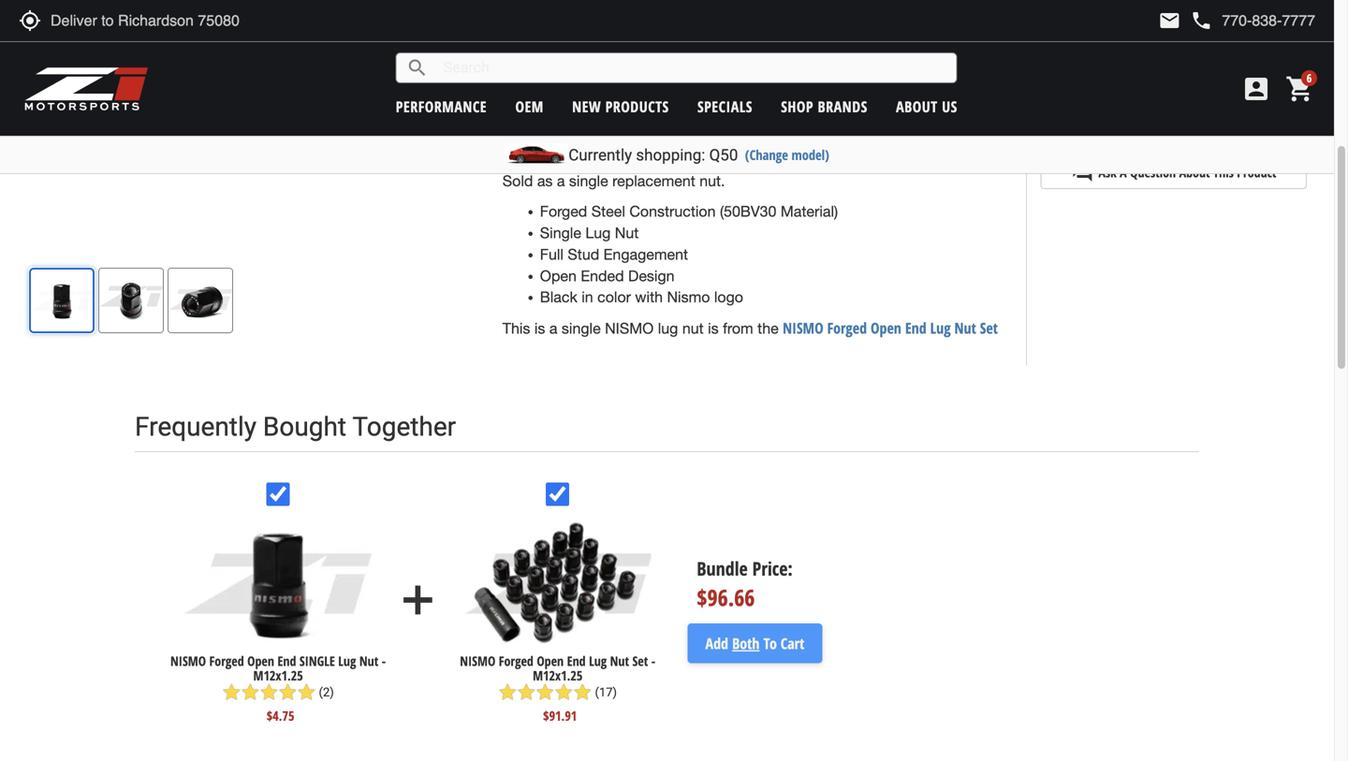 Task type: locate. For each thing, give the bounding box(es) containing it.
2 vertical spatial a
[[550, 320, 558, 337]]

add inside this nut is perfect for those who have lost or "misplaced" one of their nismo lug nuts and do not want to purchase another full kit for one nut. this nut is also for those who want to add 4 more nuts to a complete kit to have enough lugs to fit their 6-lug hubs.
[[757, 120, 783, 137]]

2 vertical spatial their
[[677, 141, 706, 159]]

construction
[[630, 203, 716, 220]]

1 horizontal spatial -
[[652, 652, 656, 670]]

0 vertical spatial their
[[806, 4, 836, 21]]

2020.
[[611, 25, 648, 42]]

kit right complete
[[967, 120, 983, 137]]

single
[[300, 652, 335, 670]]

specials link
[[698, 96, 753, 117]]

performance up quality
[[892, 4, 977, 21]]

bundle
[[697, 556, 748, 582]]

single
[[569, 172, 609, 190], [562, 320, 601, 337]]

steel
[[619, 4, 653, 21], [592, 203, 626, 220]]

open
[[540, 267, 577, 285], [871, 318, 902, 338], [247, 652, 274, 670], [537, 652, 564, 670]]

0 horizontal spatial -
[[382, 652, 386, 670]]

is down black
[[535, 320, 546, 337]]

as
[[538, 172, 553, 190]]

1 vertical spatial single
[[562, 320, 601, 337]]

nuts down perfect
[[580, 99, 609, 116]]

and left infiniti
[[676, 46, 701, 64]]

model)
[[792, 146, 830, 164]]

lug right quality
[[963, 25, 983, 42]]

to left fit
[[643, 141, 656, 159]]

1 horizontal spatial add
[[1151, 113, 1177, 136]]

0 horizontal spatial have
[[520, 141, 552, 159]]

1 horizontal spatial one
[[931, 99, 956, 116]]

kit
[[684, 25, 700, 42], [889, 99, 905, 116], [967, 120, 983, 137]]

is inside nismo's forged steel open ended lug nut is their newest performance part offering for 2020. this kit provides an affordable yet high quality lug nut solution for all nissan and infiniti vehicles with an m12x1.25 lug nut.
[[791, 4, 802, 21]]

a
[[888, 120, 896, 137], [557, 172, 565, 190], [550, 320, 558, 337]]

0 horizontal spatial and
[[613, 99, 639, 116]]

with inside nismo's forged steel open ended lug nut is their newest performance part offering for 2020. this kit provides an affordable yet high quality lug nut solution for all nissan and infiniti vehicles with an m12x1.25 lug nut.
[[808, 46, 835, 64]]

$96.66
[[697, 583, 755, 613]]

those down 'do'
[[629, 120, 666, 137]]

is left the also
[[560, 120, 571, 137]]

0 horizontal spatial an
[[766, 25, 782, 42]]

end
[[906, 318, 927, 338], [278, 652, 296, 670], [567, 652, 586, 670]]

and
[[676, 46, 701, 64], [613, 99, 639, 116]]

1 vertical spatial an
[[839, 46, 856, 64]]

shopping_cart link
[[1281, 74, 1316, 104]]

0 vertical spatial with
[[808, 46, 835, 64]]

0 horizontal spatial kit
[[684, 25, 700, 42]]

material)
[[781, 203, 839, 220]]

2 horizontal spatial end
[[906, 318, 927, 338]]

1 horizontal spatial m12x1.25
[[533, 667, 583, 685]]

not
[[664, 99, 686, 116]]

this inside question_answer ask a question about this product
[[1214, 164, 1234, 181]]

lug down quality
[[931, 46, 951, 64]]

want
[[690, 99, 723, 116], [703, 120, 735, 137]]

- inside nismo forged open end lug nut set - m12x1.25 star star star star star (17) $91.91
[[652, 652, 656, 670]]

from
[[723, 320, 754, 337]]

for down new products "link"
[[607, 120, 625, 137]]

single down currently
[[569, 172, 609, 190]]

is down the solution
[[560, 77, 571, 95]]

steel down the sold as a single replacement nut.
[[592, 203, 626, 220]]

1 vertical spatial a
[[557, 172, 565, 190]]

lug down "nismo"
[[658, 320, 679, 337]]

1 vertical spatial performance
[[396, 96, 487, 117]]

brands
[[818, 96, 868, 117]]

currently
[[569, 146, 632, 164]]

2 - from the left
[[652, 652, 656, 670]]

with inside forged steel construction (50bv30 material) single lug nut full stud engagement open ended design black in color with nismo logo
[[635, 289, 663, 306]]

about down the 'of'
[[896, 96, 938, 117]]

single down "in"
[[562, 320, 601, 337]]

- for nismo forged open end lug nut set - m12x1.25 star star star star star (17) $91.91
[[652, 652, 656, 670]]

for left all
[[585, 46, 603, 64]]

$4.75 inside nismo forged open end single lug nut - m12x1.25 star star star star star (2) $4.75
[[267, 707, 295, 725]]

their up the 'affordable'
[[806, 4, 836, 21]]

kit down open
[[684, 25, 700, 42]]

replacement
[[613, 172, 696, 190]]

1 vertical spatial cart
[[781, 633, 805, 654]]

about right question
[[1180, 164, 1211, 181]]

kit right full
[[889, 99, 905, 116]]

a down black
[[550, 320, 558, 337]]

0 vertical spatial an
[[766, 25, 782, 42]]

0 vertical spatial add
[[757, 120, 783, 137]]

add_shopping_cart
[[1124, 114, 1146, 136]]

have up as
[[520, 141, 552, 159]]

question_answer ask a question about this product
[[1072, 161, 1277, 184]]

performance down search on the top
[[396, 96, 487, 117]]

0 vertical spatial nut.
[[955, 46, 981, 64]]

about inside question_answer ask a question about this product
[[1180, 164, 1211, 181]]

1 vertical spatial kit
[[889, 99, 905, 116]]

1 star from the left
[[222, 683, 241, 702]]

and inside nismo's forged steel open ended lug nut is their newest performance part offering for 2020. this kit provides an affordable yet high quality lug nut solution for all nissan and infiniti vehicles with an m12x1.25 lug nut.
[[676, 46, 701, 64]]

1 horizontal spatial an
[[839, 46, 856, 64]]

nut down part
[[503, 46, 524, 64]]

who
[[690, 77, 718, 95], [670, 120, 699, 137]]

1 horizontal spatial set
[[981, 318, 998, 338]]

an up '"misplaced"'
[[839, 46, 856, 64]]

2 horizontal spatial their
[[937, 77, 966, 95]]

1 vertical spatial steel
[[592, 203, 626, 220]]

product
[[1238, 164, 1277, 181]]

want up 6-
[[703, 120, 735, 137]]

shopping_cart
[[1286, 74, 1316, 104]]

sold as a single replacement nut.
[[503, 172, 725, 190]]

2 vertical spatial kit
[[967, 120, 983, 137]]

nismo inside nismo forged open end single lug nut - m12x1.25 star star star star star (2) $4.75
[[171, 652, 206, 670]]

1 vertical spatial nuts
[[838, 120, 867, 137]]

0 horizontal spatial add
[[706, 633, 729, 654]]

both
[[733, 633, 760, 654]]

0 vertical spatial a
[[888, 120, 896, 137]]

lug inside nismo forged open end lug nut set - m12x1.25 star star star star star (17) $91.91
[[589, 652, 607, 670]]

0 horizontal spatial with
[[635, 289, 663, 306]]

a inside this is a single nismo lug nut is from the nismo forged open end lug nut set
[[550, 320, 558, 337]]

0 vertical spatial and
[[676, 46, 701, 64]]

10 star from the left
[[574, 683, 592, 702]]

forged inside nismo's forged steel open ended lug nut is their newest performance part offering for 2020. this kit provides an affordable yet high quality lug nut solution for all nissan and infiniti vehicles with an m12x1.25 lug nut.
[[567, 4, 615, 21]]

lug inside forged steel construction (50bv30 material) single lug nut full stud engagement open ended design black in color with nismo logo
[[586, 224, 611, 242]]

cart right to
[[781, 633, 805, 654]]

1 horizontal spatial end
[[567, 652, 586, 670]]

is up the 'affordable'
[[791, 4, 802, 21]]

0 horizontal spatial set
[[633, 652, 648, 670]]

nut. down q50
[[700, 172, 725, 190]]

one left the 'of'
[[891, 77, 916, 95]]

nut. down quality
[[955, 46, 981, 64]]

a right as
[[557, 172, 565, 190]]

in
[[582, 289, 594, 306]]

this inside nismo's forged steel open ended lug nut is their newest performance part offering for 2020. this kit provides an affordable yet high quality lug nut solution for all nissan and infiniti vehicles with an m12x1.25 lug nut.
[[652, 25, 680, 42]]

add right add_shopping_cart
[[1151, 113, 1177, 136]]

steel up the 2020.
[[619, 4, 653, 21]]

nut down "nismo"
[[683, 320, 704, 337]]

0 vertical spatial nuts
[[580, 99, 609, 116]]

star
[[222, 683, 241, 702], [241, 683, 260, 702], [260, 683, 279, 702], [279, 683, 297, 702], [297, 683, 316, 702], [499, 683, 517, 702], [517, 683, 536, 702], [536, 683, 555, 702], [555, 683, 574, 702], [574, 683, 592, 702]]

ask
[[1099, 164, 1117, 181]]

$4.75
[[1079, 10, 1127, 40], [267, 707, 295, 725]]

shop
[[781, 96, 814, 117]]

cart up question_answer ask a question about this product at top right
[[1199, 113, 1225, 136]]

0 vertical spatial performance
[[892, 4, 977, 21]]

lug inside this is a single nismo lug nut is from the nismo forged open end lug nut set
[[658, 320, 679, 337]]

new products link
[[572, 96, 669, 117]]

0 horizontal spatial one
[[891, 77, 916, 95]]

together
[[353, 412, 456, 443]]

forged inside nismo forged open end single lug nut - m12x1.25 star star star star star (2) $4.75
[[209, 652, 244, 670]]

one up complete
[[931, 99, 956, 116]]

is left "from"
[[708, 320, 719, 337]]

to down full
[[871, 120, 884, 137]]

1 horizontal spatial with
[[808, 46, 835, 64]]

oem
[[516, 96, 544, 117]]

want right not
[[690, 99, 723, 116]]

0 vertical spatial steel
[[619, 4, 653, 21]]

nut
[[766, 4, 787, 21], [503, 46, 524, 64], [535, 77, 556, 95], [535, 120, 556, 137], [683, 320, 704, 337]]

0 horizontal spatial about
[[896, 96, 938, 117]]

to up question_answer ask a question about this product at top right
[[1181, 113, 1194, 136]]

nut.
[[955, 46, 981, 64], [961, 99, 986, 116], [700, 172, 725, 190]]

m12x1.25 inside nismo forged open end lug nut set - m12x1.25 star star star star star (17) $91.91
[[533, 667, 583, 685]]

1 vertical spatial add
[[395, 577, 442, 624]]

1 horizontal spatial nuts
[[838, 120, 867, 137]]

forged inside nismo forged open end lug nut set - m12x1.25 star star star star star (17) $91.91
[[499, 652, 534, 670]]

single for this is a single nismo lug nut is from the nismo forged open end lug nut set
[[562, 320, 601, 337]]

1 - from the left
[[382, 652, 386, 670]]

to up hubs.
[[740, 120, 753, 137]]

1 horizontal spatial performance
[[892, 4, 977, 21]]

of
[[920, 77, 933, 95]]

1 horizontal spatial cart
[[1199, 113, 1225, 136]]

7 star from the left
[[517, 683, 536, 702]]

set inside nismo forged open end lug nut set - m12x1.25 star star star star star (17) $91.91
[[633, 652, 648, 670]]

"misplaced"
[[805, 77, 886, 95]]

1 vertical spatial nut.
[[961, 99, 986, 116]]

end inside nismo forged open end lug nut set - m12x1.25 star star star star star (17) $91.91
[[567, 652, 586, 670]]

(50bv30
[[720, 203, 777, 220]]

their right fit
[[677, 141, 706, 159]]

0 horizontal spatial their
[[677, 141, 706, 159]]

0 vertical spatial kit
[[684, 25, 700, 42]]

add
[[757, 120, 783, 137], [395, 577, 442, 624]]

have up the specials
[[723, 77, 755, 95]]

products
[[606, 96, 669, 117]]

for down the 'of'
[[909, 99, 927, 116]]

nismo forged open end lug nut set - m12x1.25 star star star star star (17) $91.91
[[460, 652, 656, 725]]

about us link
[[896, 96, 958, 117]]

0 horizontal spatial m12x1.25
[[253, 667, 303, 685]]

0 vertical spatial cart
[[1199, 113, 1225, 136]]

1 horizontal spatial and
[[676, 46, 701, 64]]

$91.91
[[543, 707, 577, 725]]

and left 'do'
[[613, 99, 639, 116]]

1 horizontal spatial their
[[806, 4, 836, 21]]

question
[[1131, 164, 1177, 181]]

forged for nismo forged open end single lug nut - m12x1.25 star star star star star (2) $4.75
[[209, 652, 244, 670]]

5 star from the left
[[297, 683, 316, 702]]

with down 'design'
[[635, 289, 663, 306]]

1 horizontal spatial about
[[1180, 164, 1211, 181]]

lug left '(change'
[[725, 141, 745, 159]]

0 vertical spatial those
[[649, 77, 686, 95]]

0 vertical spatial single
[[569, 172, 609, 190]]

their inside nismo's forged steel open ended lug nut is their newest performance part offering for 2020. this kit provides an affordable yet high quality lug nut solution for all nissan and infiniti vehicles with an m12x1.25 lug nut.
[[806, 4, 836, 21]]

1 vertical spatial those
[[629, 120, 666, 137]]

with down the 'affordable'
[[808, 46, 835, 64]]

nismo
[[503, 99, 552, 116], [783, 318, 824, 338], [605, 320, 654, 337], [171, 652, 206, 670], [460, 652, 496, 670]]

kit inside nismo's forged steel open ended lug nut is their newest performance part offering for 2020. this kit provides an affordable yet high quality lug nut solution for all nissan and infiniti vehicles with an m12x1.25 lug nut.
[[684, 25, 700, 42]]

1 vertical spatial about
[[1180, 164, 1211, 181]]

steel inside nismo's forged steel open ended lug nut is their newest performance part offering for 2020. this kit provides an affordable yet high quality lug nut solution for all nissan and infiniti vehicles with an m12x1.25 lug nut.
[[619, 4, 653, 21]]

None checkbox
[[546, 483, 570, 506]]

None checkbox
[[267, 483, 290, 506]]

0 horizontal spatial $4.75
[[267, 707, 295, 725]]

this nut is perfect for those who have lost or "misplaced" one of their nismo lug nuts and do not want to purchase another full kit for one nut. this nut is also for those who want to add 4 more nuts to a complete kit to have enough lugs to fit their 6-lug hubs.
[[503, 77, 986, 159]]

an up vehicles
[[766, 25, 782, 42]]

1 vertical spatial one
[[931, 99, 956, 116]]

nut up vehicles
[[766, 4, 787, 21]]

vehicles
[[749, 46, 803, 64]]

forged inside forged steel construction (50bv30 material) single lug nut full stud engagement open ended design black in color with nismo logo
[[540, 203, 588, 220]]

their up the us
[[937, 77, 966, 95]]

- inside nismo forged open end single lug nut - m12x1.25 star star star star star (2) $4.75
[[382, 652, 386, 670]]

0 horizontal spatial cart
[[781, 633, 805, 654]]

single inside this is a single nismo lug nut is from the nismo forged open end lug nut set
[[562, 320, 601, 337]]

black
[[540, 289, 578, 306]]

0 vertical spatial about
[[896, 96, 938, 117]]

0 vertical spatial have
[[723, 77, 755, 95]]

(2)
[[319, 685, 334, 700]]

lug up provides
[[741, 4, 762, 21]]

end inside nismo forged open end single lug nut - m12x1.25 star star star star star (2) $4.75
[[278, 652, 296, 670]]

0 vertical spatial $4.75
[[1079, 10, 1127, 40]]

for
[[588, 25, 606, 42], [585, 46, 603, 64], [627, 77, 645, 95], [909, 99, 927, 116], [607, 120, 625, 137]]

shop brands
[[781, 96, 868, 117]]

complete
[[901, 120, 963, 137]]

1 vertical spatial and
[[613, 99, 639, 116]]

1 vertical spatial with
[[635, 289, 663, 306]]

who up specials link on the right top of page
[[690, 77, 718, 95]]

1 vertical spatial $4.75
[[267, 707, 295, 725]]

steel inside forged steel construction (50bv30 material) single lug nut full stud engagement open ended design black in color with nismo logo
[[592, 203, 626, 220]]

frequently
[[135, 412, 257, 443]]

this
[[652, 25, 680, 42], [503, 77, 531, 95], [503, 120, 531, 137], [1214, 164, 1234, 181], [503, 320, 531, 337]]

nut. right the us
[[961, 99, 986, 116]]

1 horizontal spatial add
[[757, 120, 783, 137]]

2 horizontal spatial m12x1.25
[[860, 46, 927, 64]]

affordable
[[786, 25, 854, 42]]

mail link
[[1159, 9, 1182, 32]]

nut
[[615, 224, 639, 242], [955, 318, 977, 338], [360, 652, 379, 670], [610, 652, 630, 670]]

0 vertical spatial want
[[690, 99, 723, 116]]

a left complete
[[888, 120, 896, 137]]

who down not
[[670, 120, 699, 137]]

add left both
[[706, 633, 729, 654]]

0 horizontal spatial end
[[278, 652, 296, 670]]

oem link
[[516, 96, 544, 117]]

2 horizontal spatial kit
[[967, 120, 983, 137]]

for left the 2020.
[[588, 25, 606, 42]]

performance link
[[396, 96, 487, 117]]

m12x1.25 inside nismo forged open end single lug nut - m12x1.25 star star star star star (2) $4.75
[[253, 667, 303, 685]]

those up not
[[649, 77, 686, 95]]

1 vertical spatial set
[[633, 652, 648, 670]]

open inside nismo forged open end lug nut set - m12x1.25 star star star star star (17) $91.91
[[537, 652, 564, 670]]

cart
[[1199, 113, 1225, 136], [781, 633, 805, 654]]

1 horizontal spatial $4.75
[[1079, 10, 1127, 40]]

and inside this nut is perfect for those who have lost or "misplaced" one of their nismo lug nuts and do not want to purchase another full kit for one nut. this nut is also for those who want to add 4 more nuts to a complete kit to have enough lugs to fit their 6-lug hubs.
[[613, 99, 639, 116]]

nuts down brands
[[838, 120, 867, 137]]

open inside nismo forged open end single lug nut - m12x1.25 star star star star star (2) $4.75
[[247, 652, 274, 670]]

nismo's
[[503, 4, 563, 21]]

0 vertical spatial add
[[1151, 113, 1177, 136]]

0 horizontal spatial performance
[[396, 96, 487, 117]]

m12x1.25
[[860, 46, 927, 64], [253, 667, 303, 685], [533, 667, 583, 685]]



Task type: vqa. For each thing, say whether or not it's contained in the screenshot.
Z inside the As Of September 30Th, 2023, The First Set Of Keys To A Z1 600R Have Been Handed Over To Their New Owner.  In This Particular Scenario, The Ultimate Z Wasn'T Acquired By Its New Owner In The Traditional Exchange Of A Down Payment For A Lien.  No, Chris L. Of Tucson, Arizona Purchased A Z1 Forged Big Brake Kit For His 350Z, Along With...
no



Task type: describe. For each thing, give the bounding box(es) containing it.
nut. inside this nut is perfect for those who have lost or "misplaced" one of their nismo lug nuts and do not want to purchase another full kit for one nut. this nut is also for those who want to add 4 more nuts to a complete kit to have enough lugs to fit their 6-lug hubs.
[[961, 99, 986, 116]]

price:
[[753, 556, 793, 582]]

0 horizontal spatial add
[[395, 577, 442, 624]]

mail phone
[[1159, 9, 1213, 32]]

1 vertical spatial who
[[670, 120, 699, 137]]

(change model) link
[[746, 146, 830, 164]]

enough
[[556, 141, 607, 159]]

hubs.
[[749, 141, 786, 159]]

lug up the also
[[556, 99, 576, 116]]

to
[[764, 633, 777, 654]]

bundle price: $96.66
[[697, 556, 793, 613]]

search
[[406, 57, 429, 79]]

nissan
[[626, 46, 672, 64]]

end for nismo forged open end lug nut set - m12x1.25 star star star star star (17) $91.91
[[567, 652, 586, 670]]

nut inside this is a single nismo lug nut is from the nismo forged open end lug nut set
[[683, 320, 704, 337]]

open inside forged steel construction (50bv30 material) single lug nut full stud engagement open ended design black in color with nismo logo
[[540, 267, 577, 285]]

for up the products
[[627, 77, 645, 95]]

design
[[629, 267, 675, 285]]

sold
[[503, 172, 533, 190]]

q50
[[710, 146, 738, 164]]

or
[[787, 77, 801, 95]]

cart for to
[[781, 633, 805, 654]]

forged for nismo forged open end lug nut set - m12x1.25 star star star star star (17) $91.91
[[499, 652, 534, 670]]

to up sold
[[503, 141, 516, 159]]

currently shopping: q50 (change model)
[[569, 146, 830, 164]]

m12x1.25 for nismo forged open end single lug nut - m12x1.25 star star star star star (2) $4.75
[[253, 667, 303, 685]]

1 vertical spatial add
[[706, 633, 729, 654]]

question_answer
[[1072, 161, 1094, 184]]

4
[[787, 120, 795, 137]]

more
[[800, 120, 834, 137]]

z1 motorsports logo image
[[23, 66, 149, 112]]

solution
[[528, 46, 581, 64]]

(change
[[746, 146, 789, 164]]

nismo
[[667, 289, 710, 306]]

1 vertical spatial want
[[703, 120, 735, 137]]

forged steel construction (50bv30 material) single lug nut full stud engagement open ended design black in color with nismo logo
[[540, 203, 839, 306]]

nismo forged open end lug nut set link
[[783, 318, 998, 338]]

2 star from the left
[[241, 683, 260, 702]]

high
[[882, 25, 911, 42]]

stud
[[568, 246, 600, 263]]

account_box
[[1242, 74, 1272, 104]]

this is a single nismo lug nut is from the nismo forged open end lug nut set
[[503, 318, 998, 338]]

4 star from the left
[[279, 683, 297, 702]]

nut inside forged steel construction (50bv30 material) single lug nut full stud engagement open ended design black in color with nismo logo
[[615, 224, 639, 242]]

yet
[[858, 25, 878, 42]]

single for sold as a single replacement nut.
[[569, 172, 609, 190]]

nut inside nismo forged open end lug nut set - m12x1.25 star star star star star (17) $91.91
[[610, 652, 630, 670]]

lugs
[[611, 141, 639, 159]]

m12x1.25 inside nismo's forged steel open ended lug nut is their newest performance part offering for 2020. this kit provides an affordable yet high quality lug nut solution for all nissan and infiniti vehicles with an m12x1.25 lug nut.
[[860, 46, 927, 64]]

cart for to
[[1199, 113, 1225, 136]]

m12x1.25 for nismo forged open end lug nut set - m12x1.25 star star star star star (17) $91.91
[[533, 667, 583, 685]]

full
[[866, 99, 885, 116]]

quality
[[915, 25, 959, 42]]

- for nismo forged open end single lug nut - m12x1.25 star star star star star (2) $4.75
[[382, 652, 386, 670]]

do
[[643, 99, 660, 116]]

my_location
[[19, 9, 41, 32]]

open
[[657, 4, 691, 21]]

fit
[[660, 141, 673, 159]]

performance inside nismo's forged steel open ended lug nut is their newest performance part offering for 2020. this kit provides an affordable yet high quality lug nut solution for all nissan and infiniti vehicles with an m12x1.25 lug nut.
[[892, 4, 977, 21]]

engagement
[[604, 246, 689, 263]]

shop brands link
[[781, 96, 868, 117]]

color
[[598, 289, 631, 306]]

nismo inside nismo forged open end lug nut set - m12x1.25 star star star star star (17) $91.91
[[460, 652, 496, 670]]

1 horizontal spatial have
[[723, 77, 755, 95]]

0 horizontal spatial nuts
[[580, 99, 609, 116]]

provides
[[704, 25, 762, 42]]

nismo forged open end single lug nut - m12x1.25 star star star star star (2) $4.75
[[171, 652, 386, 725]]

Search search field
[[429, 53, 957, 82]]

2 vertical spatial nut.
[[700, 172, 725, 190]]

perfect
[[575, 77, 622, 95]]

lost
[[759, 77, 783, 95]]

new
[[572, 96, 602, 117]]

also
[[575, 120, 603, 137]]

8 star from the left
[[536, 683, 555, 702]]

0 vertical spatial one
[[891, 77, 916, 95]]

specials
[[698, 96, 753, 117]]

this inside this is a single nismo lug nut is from the nismo forged open end lug nut set
[[503, 320, 531, 337]]

lug inside nismo forged open end single lug nut - m12x1.25 star star star star star (2) $4.75
[[338, 652, 356, 670]]

1 horizontal spatial kit
[[889, 99, 905, 116]]

a for this is a single nismo lug nut is from the nismo forged open end lug nut set
[[550, 320, 558, 337]]

add_shopping_cart add to cart
[[1124, 113, 1225, 136]]

nismo's forged steel open ended lug nut is their newest performance part offering for 2020. this kit provides an affordable yet high quality lug nut solution for all nissan and infiniti vehicles with an m12x1.25 lug nut.
[[503, 4, 983, 64]]

0 vertical spatial who
[[690, 77, 718, 95]]

9 star from the left
[[555, 683, 574, 702]]

part
[[503, 25, 529, 42]]

all
[[607, 46, 622, 64]]

nut inside nismo forged open end single lug nut - m12x1.25 star star star star star (2) $4.75
[[360, 652, 379, 670]]

new products
[[572, 96, 669, 117]]

phone link
[[1191, 9, 1316, 32]]

shopping:
[[636, 146, 706, 164]]

a inside this nut is perfect for those who have lost or "misplaced" one of their nismo lug nuts and do not want to purchase another full kit for one nut. this nut is also for those who want to add 4 more nuts to a complete kit to have enough lugs to fit their 6-lug hubs.
[[888, 120, 896, 137]]

nismo inside this nut is perfect for those who have lost or "misplaced" one of their nismo lug nuts and do not want to purchase another full kit for one nut. this nut is also for those who want to add 4 more nuts to a complete kit to have enough lugs to fit their 6-lug hubs.
[[503, 99, 552, 116]]

nismo inside this is a single nismo lug nut is from the nismo forged open end lug nut set
[[605, 320, 654, 337]]

0 vertical spatial set
[[981, 318, 998, 338]]

forged for nismo's forged steel open ended lug nut is their newest performance part offering for 2020. this kit provides an affordable yet high quality lug nut solution for all nissan and infiniti vehicles with an m12x1.25 lug nut.
[[567, 4, 615, 21]]

6 star from the left
[[499, 683, 517, 702]]

1 vertical spatial their
[[937, 77, 966, 95]]

nut up oem
[[535, 77, 556, 95]]

frequently bought together
[[135, 412, 456, 443]]

ended
[[581, 267, 624, 285]]

nut down oem link
[[535, 120, 556, 137]]

newest
[[840, 4, 888, 21]]

full
[[540, 246, 564, 263]]

single
[[540, 224, 582, 242]]

a for sold as a single replacement nut.
[[557, 172, 565, 190]]

offering
[[534, 25, 584, 42]]

a
[[1120, 164, 1127, 181]]

bought
[[263, 412, 347, 443]]

the
[[758, 320, 779, 337]]

1 vertical spatial have
[[520, 141, 552, 159]]

another
[[810, 99, 862, 116]]

to left purchase
[[727, 99, 740, 116]]

6-
[[710, 141, 725, 159]]

end for nismo forged open end single lug nut - m12x1.25 star star star star star (2) $4.75
[[278, 652, 296, 670]]

us
[[942, 96, 958, 117]]

3 star from the left
[[260, 683, 279, 702]]

purchase
[[744, 99, 806, 116]]

nut. inside nismo's forged steel open ended lug nut is their newest performance part offering for 2020. this kit provides an affordable yet high quality lug nut solution for all nissan and infiniti vehicles with an m12x1.25 lug nut.
[[955, 46, 981, 64]]

(17)
[[595, 685, 617, 700]]



